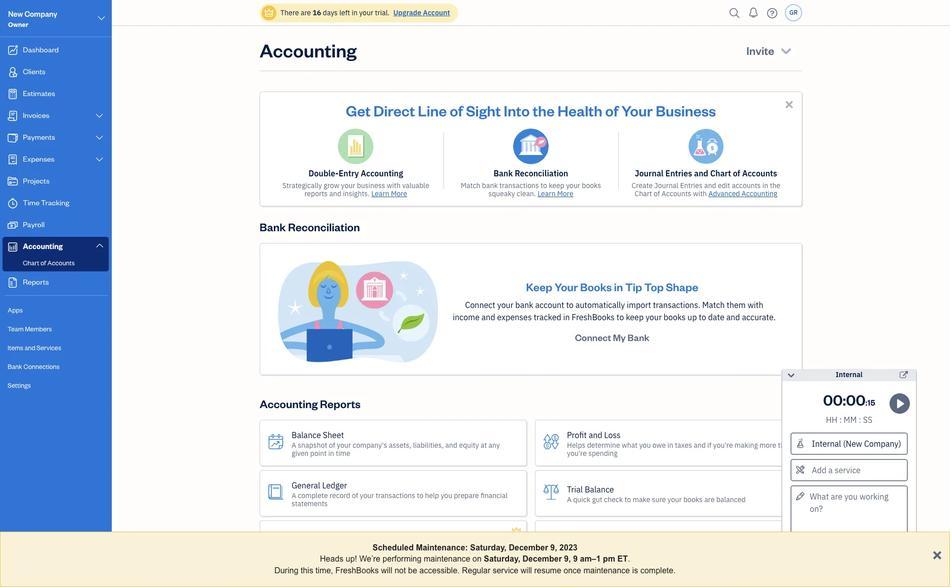 Task type: describe. For each thing, give the bounding box(es) containing it.
balanced
[[717, 495, 746, 504]]

project image
[[7, 176, 19, 187]]

advanced
[[709, 189, 741, 198]]

owe inside profit and loss helps determine what you owe in taxes and if you're making more than you're spending
[[653, 441, 666, 450]]

1 vertical spatial 9,
[[565, 555, 571, 564]]

chart inside main element
[[23, 259, 39, 267]]

summary for bank reconciliation summary
[[366, 531, 401, 541]]

of inside balance sheet a snapshot of your company's assets, liabilities, and equity at any given point in time
[[329, 441, 335, 450]]

a for balance sheet
[[292, 441, 296, 450]]

with inside the strategically grow your business with valuable reports and insights.
[[387, 181, 401, 190]]

and inside balance sheet a snapshot of your company's assets, liabilities, and equity at any given point in time
[[446, 441, 458, 450]]

keep inside "match bank transactions to keep your books squeaky clean."
[[549, 181, 565, 190]]

accounting inside main element
[[23, 242, 63, 251]]

service
[[493, 566, 519, 575]]

reconciled
[[310, 549, 343, 559]]

a for trial balance
[[567, 495, 572, 504]]

accounting down 16 at the top of the page
[[260, 38, 357, 62]]

invoices
[[23, 110, 49, 120]]

your down import
[[646, 312, 662, 322]]

how
[[622, 545, 636, 555]]

bank connections
[[8, 363, 60, 371]]

this
[[301, 566, 314, 575]]

and inside the strategically grow your business with valuable reports and insights.
[[330, 189, 342, 198]]

2 will from the left
[[521, 566, 532, 575]]

to inside trial balance a quick gut check to make sure your books are balanced
[[625, 495, 632, 504]]

1 vertical spatial saturday,
[[484, 555, 521, 564]]

not inside bank reconciliation summary helps you see freshbooks entries and bank transactions that have not been reconciled
[[507, 541, 518, 550]]

and down them
[[727, 312, 741, 322]]

them
[[727, 300, 746, 310]]

connect for your
[[465, 300, 496, 310]]

freshbooks inside bank reconciliation summary helps you see freshbooks entries and bank transactions that have not been reconciled
[[338, 541, 376, 550]]

of inside main element
[[41, 259, 46, 267]]

payment image
[[7, 133, 19, 143]]

2 00 from the left
[[847, 390, 866, 409]]

and left "loss"
[[589, 430, 603, 440]]

bank inside "match bank transactions to keep your books squeaky clean."
[[482, 181, 498, 190]]

accounting right advanced
[[742, 189, 778, 198]]

match bank transactions to keep your books squeaky clean.
[[461, 181, 602, 198]]

date
[[709, 312, 725, 322]]

0 vertical spatial chevron large down image
[[97, 12, 106, 24]]

: left "ss"
[[859, 415, 862, 425]]

clients
[[23, 67, 46, 76]]

loss
[[605, 430, 621, 440]]

your up expenses
[[498, 300, 514, 310]]

settings link
[[3, 377, 109, 395]]

expense image
[[7, 155, 19, 165]]

bank inside button
[[628, 332, 650, 343]]

apps
[[8, 306, 23, 314]]

resume timer image
[[894, 398, 908, 410]]

internal
[[836, 370, 863, 379]]

given
[[292, 449, 309, 458]]

0 vertical spatial sales
[[567, 535, 587, 545]]

my
[[613, 332, 626, 343]]

the inside create journal entries and edit accounts in the chart of accounts with
[[771, 181, 781, 190]]

make
[[633, 495, 651, 504]]

connect my bank
[[575, 332, 650, 343]]

learn for entry
[[372, 189, 390, 198]]

am–1
[[580, 555, 601, 564]]

items and services
[[8, 344, 61, 352]]

estimate image
[[7, 89, 19, 99]]

business
[[357, 181, 385, 190]]

helps for bank reconciliation summary
[[292, 541, 310, 550]]

during
[[275, 566, 299, 575]]

you inside profit and loss helps determine what you owe in taxes and if you're making more than you're spending
[[640, 441, 651, 450]]

learn for reconciliation
[[538, 189, 556, 198]]

transactions
[[433, 541, 474, 550]]

match inside "match bank transactions to keep your books squeaky clean."
[[461, 181, 481, 190]]

tracked
[[534, 312, 562, 322]]

to right account
[[567, 300, 574, 310]]

What are you working on? text field
[[791, 486, 909, 536]]

what
[[622, 441, 638, 450]]

you inside bank reconciliation summary helps you see freshbooks entries and bank transactions that have not been reconciled
[[312, 541, 324, 550]]

bank down strategically
[[260, 220, 286, 234]]

your inside general ledger a complete record of your transactions to help you prepare financial statements
[[360, 491, 374, 500]]

freshbooks inside the scheduled maintenance: saturday, december 9, 2023 heads up! we're performing maintenance on saturday, december 9, 9 am–1 pm et . during this time, freshbooks will not be accessible. regular service will resume once maintenance is complete.
[[336, 566, 379, 575]]

if
[[708, 441, 712, 450]]

0 horizontal spatial 9,
[[551, 544, 558, 552]]

maintenance:
[[416, 544, 468, 552]]

1 vertical spatial sales
[[745, 545, 762, 555]]

1 will from the left
[[381, 566, 393, 575]]

0 vertical spatial december
[[509, 544, 549, 552]]

×
[[933, 544, 943, 563]]

bank reconciliation summary helps you see freshbooks entries and bank transactions that have not been reconciled
[[292, 531, 518, 559]]

determine for summary
[[588, 545, 621, 555]]

you inside sales tax summary helps determine how much you owe the government in sales taxes
[[657, 545, 669, 555]]

accounts inside create journal entries and edit accounts in the chart of accounts with
[[662, 189, 692, 198]]

double-
[[309, 168, 339, 178]]

× dialog
[[0, 532, 951, 587]]

in inside create journal entries and edit accounts in the chart of accounts with
[[763, 181, 769, 190]]

accounting reports
[[260, 397, 361, 411]]

0 vertical spatial maintenance
[[424, 555, 471, 564]]

services
[[37, 344, 61, 352]]

: inside 00 : 00 : 15
[[866, 397, 868, 408]]

clients link
[[3, 62, 109, 83]]

reports
[[305, 189, 328, 198]]

point
[[310, 449, 327, 458]]

heads
[[320, 555, 344, 564]]

dashboard
[[23, 45, 59, 54]]

health
[[558, 101, 603, 120]]

assets,
[[389, 441, 412, 450]]

be
[[408, 566, 418, 575]]

line
[[418, 101, 447, 120]]

transactions inside general ledger a complete record of your transactions to help you prepare financial statements
[[376, 491, 416, 500]]

in inside connect your bank account to automatically import transactions. match them with income and expenses tracked in freshbooks to keep your books up to date and accurate.
[[564, 312, 570, 322]]

more for double-entry accounting
[[391, 189, 407, 198]]

chart inside create journal entries and edit accounts in the chart of accounts with
[[635, 189, 653, 198]]

snapshot
[[298, 441, 328, 450]]

tip
[[626, 280, 643, 294]]

balance sheet a snapshot of your company's assets, liabilities, and equity at any given point in time
[[292, 430, 500, 458]]

of right health
[[606, 101, 619, 120]]

time,
[[316, 566, 333, 575]]

accounts
[[732, 181, 761, 190]]

bank up squeaky
[[494, 168, 513, 178]]

and inside create journal entries and edit accounts in the chart of accounts with
[[705, 181, 717, 190]]

check
[[605, 495, 623, 504]]

main element
[[0, 0, 137, 587]]

of up accounts
[[734, 168, 741, 178]]

1 00 from the left
[[824, 390, 843, 409]]

your inside "match bank transactions to keep your books squeaky clean."
[[566, 181, 581, 190]]

trial.
[[375, 8, 390, 17]]

journal entries and chart of accounts image
[[689, 129, 724, 164]]

trial balance a quick gut check to make sure your books are balanced
[[567, 484, 746, 504]]

hh
[[827, 415, 838, 425]]

0 vertical spatial reconciliation
[[515, 168, 569, 178]]

entries inside create journal entries and edit accounts in the chart of accounts with
[[681, 181, 703, 190]]

projects link
[[3, 171, 109, 192]]

: up hh : mm : ss
[[843, 390, 847, 409]]

in inside sales tax summary helps determine how much you owe the government in sales taxes
[[737, 545, 743, 555]]

transactions inside "match bank transactions to keep your books squeaky clean."
[[500, 181, 539, 190]]

0 horizontal spatial you're
[[567, 449, 587, 458]]

2023
[[560, 544, 578, 552]]

time tracking
[[23, 198, 69, 207]]

balance inside balance sheet a snapshot of your company's assets, liabilities, and equity at any given point in time
[[292, 430, 321, 440]]

we're
[[360, 555, 381, 564]]

chevron large down image for expenses
[[95, 156, 104, 164]]

1 vertical spatial reports
[[320, 397, 361, 411]]

chevron large down image for payments
[[95, 134, 104, 142]]

apps link
[[3, 302, 109, 319]]

shape
[[666, 280, 699, 294]]

bank inside connect your bank account to automatically import transactions. match them with income and expenses tracked in freshbooks to keep your books up to date and accurate.
[[516, 300, 534, 310]]

complete
[[298, 491, 328, 500]]

entry
[[339, 168, 359, 178]]

1 horizontal spatial maintenance
[[584, 566, 631, 575]]

1 vertical spatial reconciliation
[[288, 220, 360, 234]]

chart image
[[7, 242, 19, 252]]

and right income at the bottom
[[482, 312, 496, 322]]

profit and loss helps determine what you owe in taxes and if you're making more than you're spending
[[567, 430, 793, 458]]

timer image
[[7, 198, 19, 208]]

0 vertical spatial bank reconciliation
[[494, 168, 569, 178]]

get direct line of sight into the health of your business
[[346, 101, 717, 120]]

up!
[[346, 555, 357, 564]]

profit
[[567, 430, 587, 440]]

invite button
[[738, 38, 803, 63]]

equity
[[459, 441, 479, 450]]

and left if
[[694, 441, 706, 450]]

insights.
[[343, 189, 370, 198]]

much
[[637, 545, 655, 555]]

1 horizontal spatial your
[[622, 101, 653, 120]]

business
[[656, 101, 717, 120]]

that
[[476, 541, 489, 550]]

notifications image
[[746, 3, 762, 23]]

match inside connect your bank account to automatically import transactions. match them with income and expenses tracked in freshbooks to keep your books up to date and accurate.
[[703, 300, 725, 310]]

owe inside sales tax summary helps determine how much you owe the government in sales taxes
[[670, 545, 683, 555]]

tax
[[589, 535, 602, 545]]

dashboard link
[[3, 40, 109, 61]]

more for bank reconciliation
[[558, 189, 574, 198]]



Task type: vqa. For each thing, say whether or not it's contained in the screenshot.


Task type: locate. For each thing, give the bounding box(es) containing it.
transactions down bank reconciliation image
[[500, 181, 539, 190]]

0 vertical spatial freshbooks
[[572, 312, 615, 322]]

reconciliation inside bank reconciliation summary helps you see freshbooks entries and bank transactions that have not been reconciled
[[312, 531, 364, 541]]

your right sure
[[668, 495, 682, 504]]

1 more from the left
[[391, 189, 407, 198]]

your left trial.
[[359, 8, 374, 17]]

connect your bank account to automatically import transactions. match them with income and expenses tracked in freshbooks to keep your books up to date and accurate.
[[453, 300, 776, 322]]

and up performing
[[402, 541, 414, 550]]

prepare
[[454, 491, 479, 500]]

a inside general ledger a complete record of your transactions to help you prepare financial statements
[[292, 491, 296, 500]]

the inside sales tax summary helps determine how much you owe the government in sales taxes
[[685, 545, 696, 555]]

keep your books in tip top shape
[[527, 280, 699, 294]]

1 vertical spatial the
[[771, 181, 781, 190]]

0 vertical spatial saturday,
[[470, 544, 507, 552]]

company's
[[353, 441, 388, 450]]

0 vertical spatial bank
[[482, 181, 498, 190]]

0 horizontal spatial your
[[555, 280, 578, 294]]

0 vertical spatial transactions
[[500, 181, 539, 190]]

entries up performing
[[377, 541, 400, 550]]

and left equity
[[446, 441, 458, 450]]

books inside trial balance a quick gut check to make sure your books are balanced
[[684, 495, 703, 504]]

maintenance down pm
[[584, 566, 631, 575]]

squeaky
[[489, 189, 515, 198]]

0 vertical spatial chevron large down image
[[95, 112, 104, 120]]

1 horizontal spatial 00
[[847, 390, 866, 409]]

connections
[[24, 363, 60, 371]]

bank reconciliation up "match bank transactions to keep your books squeaky clean."
[[494, 168, 569, 178]]

1 horizontal spatial match
[[703, 300, 725, 310]]

connect inside connect my bank button
[[575, 332, 612, 343]]

chart of accounts link
[[5, 257, 107, 269]]

learn right clean.
[[538, 189, 556, 198]]

to left help
[[417, 491, 424, 500]]

0 horizontal spatial summary
[[366, 531, 401, 541]]

2 vertical spatial entries
[[377, 541, 400, 550]]

search image
[[727, 5, 743, 21]]

with inside connect your bank account to automatically import transactions. match them with income and expenses tracked in freshbooks to keep your books up to date and accurate.
[[748, 300, 764, 310]]

help
[[425, 491, 439, 500]]

1 horizontal spatial will
[[521, 566, 532, 575]]

entries up create journal entries and edit accounts in the chart of accounts with
[[666, 168, 693, 178]]

payroll link
[[3, 215, 109, 236]]

in right "government"
[[737, 545, 743, 555]]

helps inside bank reconciliation summary helps you see freshbooks entries and bank transactions that have not been reconciled
[[292, 541, 310, 550]]

entries inside bank reconciliation summary helps you see freshbooks entries and bank transactions that have not been reconciled
[[377, 541, 400, 550]]

dashboard image
[[7, 45, 19, 55]]

account
[[423, 8, 450, 17]]

chevrondown image
[[780, 43, 794, 57]]

with inside create journal entries and edit accounts in the chart of accounts with
[[694, 189, 707, 198]]

1 vertical spatial owe
[[670, 545, 683, 555]]

1 chevron large down image from the top
[[95, 112, 104, 120]]

sales left tax
[[567, 535, 587, 545]]

Add a client or project text field
[[792, 434, 908, 454]]

connect up income at the bottom
[[465, 300, 496, 310]]

accessible.
[[420, 566, 460, 575]]

chevron large down image for accounting
[[95, 242, 104, 250]]

0 vertical spatial owe
[[653, 441, 666, 450]]

0 horizontal spatial with
[[387, 181, 401, 190]]

bank right the my
[[628, 332, 650, 343]]

0 horizontal spatial maintenance
[[424, 555, 471, 564]]

helps for sales tax summary
[[567, 545, 586, 555]]

saturday, up on
[[470, 544, 507, 552]]

reconciliation down reports
[[288, 220, 360, 234]]

keep down import
[[626, 312, 644, 322]]

of right record
[[352, 491, 358, 500]]

report image
[[7, 278, 19, 288]]

upgrade
[[394, 8, 422, 17]]

1 vertical spatial december
[[523, 555, 562, 564]]

bank up been
[[292, 531, 310, 541]]

0 vertical spatial the
[[533, 101, 555, 120]]

invoices link
[[3, 106, 109, 127]]

you're down profit
[[567, 449, 587, 458]]

learn right insights.
[[372, 189, 390, 198]]

0 vertical spatial accounts
[[743, 168, 778, 178]]

summary
[[366, 531, 401, 541], [604, 535, 639, 545]]

reconciliation up "match bank transactions to keep your books squeaky clean."
[[515, 168, 569, 178]]

ledger
[[322, 480, 347, 490]]

owe
[[653, 441, 666, 450], [670, 545, 683, 555]]

taxes
[[764, 545, 782, 555]]

1 vertical spatial accounts
[[662, 189, 692, 198]]

there
[[281, 8, 299, 17]]

a left snapshot
[[292, 441, 296, 450]]

books inside connect your bank account to automatically import transactions. match them with income and expenses tracked in freshbooks to keep your books up to date and accurate.
[[664, 312, 686, 322]]

1 vertical spatial freshbooks
[[338, 541, 376, 550]]

1 determine from the top
[[588, 441, 621, 450]]

: right hh
[[840, 415, 842, 425]]

not inside the scheduled maintenance: saturday, december 9, 2023 heads up! we're performing maintenance on saturday, december 9, 9 am–1 pm et . during this time, freshbooks will not be accessible. regular service will resume once maintenance is complete.
[[395, 566, 406, 575]]

Add a service text field
[[792, 460, 908, 480]]

your right record
[[360, 491, 374, 500]]

in left time
[[329, 449, 334, 458]]

summary inside bank reconciliation summary helps you see freshbooks entries and bank transactions that have not been reconciled
[[366, 531, 401, 541]]

1 learn more from the left
[[372, 189, 407, 198]]

1 horizontal spatial the
[[685, 545, 696, 555]]

0 horizontal spatial reports
[[23, 277, 49, 287]]

chevron large down image for invoices
[[95, 112, 104, 120]]

crown image
[[264, 7, 275, 18], [787, 475, 798, 488], [512, 526, 522, 538], [787, 576, 798, 587]]

keep inside connect your bank account to automatically import transactions. match them with income and expenses tracked in freshbooks to keep your books up to date and accurate.
[[626, 312, 644, 322]]

left
[[340, 8, 350, 17]]

to right up
[[699, 312, 707, 322]]

0 horizontal spatial match
[[461, 181, 481, 190]]

2 learn from the left
[[538, 189, 556, 198]]

1 vertical spatial journal
[[655, 181, 679, 190]]

0 horizontal spatial balance
[[292, 430, 321, 440]]

your right clean.
[[566, 181, 581, 190]]

edit
[[718, 181, 731, 190]]

are left balanced
[[705, 495, 715, 504]]

statements
[[292, 499, 328, 508]]

and inside "link"
[[25, 344, 35, 352]]

money image
[[7, 220, 19, 230]]

0 horizontal spatial 00
[[824, 390, 843, 409]]

of inside general ledger a complete record of your transactions to help you prepare financial statements
[[352, 491, 358, 500]]

balance up snapshot
[[292, 430, 321, 440]]

up
[[688, 312, 697, 322]]

reconciliation
[[515, 168, 569, 178], [288, 220, 360, 234], [312, 531, 364, 541]]

general ledger a complete record of your transactions to help you prepare financial statements
[[292, 480, 508, 508]]

invoice image
[[7, 111, 19, 121]]

estimates link
[[3, 84, 109, 105]]

automatically
[[576, 300, 625, 310]]

of inside create journal entries and edit accounts in the chart of accounts with
[[654, 189, 661, 198]]

transactions
[[500, 181, 539, 190], [376, 491, 416, 500]]

1 vertical spatial maintenance
[[584, 566, 631, 575]]

payroll
[[23, 220, 45, 229]]

1 horizontal spatial accounts
[[662, 189, 692, 198]]

of down sheet
[[329, 441, 335, 450]]

with
[[387, 181, 401, 190], [694, 189, 707, 198], [748, 300, 764, 310]]

0 horizontal spatial keep
[[549, 181, 565, 190]]

0 vertical spatial determine
[[588, 441, 621, 450]]

your
[[622, 101, 653, 120], [555, 280, 578, 294]]

a inside balance sheet a snapshot of your company's assets, liabilities, and equity at any given point in time
[[292, 441, 296, 450]]

your inside trial balance a quick gut check to make sure your books are balanced
[[668, 495, 682, 504]]

learn
[[372, 189, 390, 198], [538, 189, 556, 198]]

0 vertical spatial are
[[301, 8, 311, 17]]

9, left 9 in the right of the page
[[565, 555, 571, 564]]

double-entry accounting image
[[338, 129, 374, 164]]

reports down chart of accounts
[[23, 277, 49, 287]]

chart of accounts
[[23, 259, 75, 267]]

2 horizontal spatial accounts
[[743, 168, 778, 178]]

1 vertical spatial chart
[[635, 189, 653, 198]]

and down journal entries and chart of accounts
[[705, 181, 717, 190]]

keep
[[527, 280, 553, 294]]

tracking
[[41, 198, 69, 207]]

2 more from the left
[[558, 189, 574, 198]]

journal
[[635, 168, 664, 178], [655, 181, 679, 190]]

2 chevron large down image from the top
[[95, 242, 104, 250]]

helps inside profit and loss helps determine what you owe in taxes and if you're making more than you're spending
[[567, 441, 586, 450]]

1 vertical spatial not
[[395, 566, 406, 575]]

to up the my
[[617, 312, 624, 322]]

0 vertical spatial connect
[[465, 300, 496, 310]]

open in new window image
[[900, 369, 909, 381]]

saturday, up service
[[484, 555, 521, 564]]

in left tip at the right
[[614, 280, 624, 294]]

determine for loss
[[588, 441, 621, 450]]

1 vertical spatial bank
[[516, 300, 534, 310]]

1 horizontal spatial bank
[[516, 300, 534, 310]]

regular
[[462, 566, 491, 575]]

record
[[330, 491, 351, 500]]

1 vertical spatial bank reconciliation
[[260, 220, 360, 234]]

accounts inside main element
[[47, 259, 75, 267]]

journal inside create journal entries and edit accounts in the chart of accounts with
[[655, 181, 679, 190]]

2 determine from the top
[[588, 545, 621, 555]]

bank up performing
[[415, 541, 432, 550]]

0 horizontal spatial owe
[[653, 441, 666, 450]]

sheet
[[323, 430, 344, 440]]

any
[[489, 441, 500, 450]]

1 horizontal spatial chart
[[635, 189, 653, 198]]

the right into
[[533, 101, 555, 120]]

0 horizontal spatial more
[[391, 189, 407, 198]]

in inside profit and loss helps determine what you owe in taxes and if you're making more than you're spending
[[668, 441, 674, 450]]

of right create
[[654, 189, 661, 198]]

accounts right create
[[662, 189, 692, 198]]

1 horizontal spatial balance
[[585, 484, 615, 495]]

close image
[[784, 99, 796, 110]]

of down accounting link
[[41, 259, 46, 267]]

learn more for double-entry accounting
[[372, 189, 407, 198]]

0 vertical spatial chart
[[711, 168, 732, 178]]

0 horizontal spatial the
[[533, 101, 555, 120]]

helps
[[567, 441, 586, 450], [292, 541, 310, 550], [567, 545, 586, 555]]

1 horizontal spatial learn
[[538, 189, 556, 198]]

transactions left help
[[376, 491, 416, 500]]

keep right clean.
[[549, 181, 565, 190]]

accounting up snapshot
[[260, 397, 318, 411]]

you right much
[[657, 545, 669, 555]]

summary inside sales tax summary helps determine how much you owe the government in sales taxes
[[604, 535, 639, 545]]

16
[[313, 8, 321, 17]]

books right sure
[[684, 495, 703, 504]]

entries
[[666, 168, 693, 178], [681, 181, 703, 190], [377, 541, 400, 550]]

not right have
[[507, 541, 518, 550]]

chevron large down image inside the expenses 'link'
[[95, 156, 104, 164]]

helps up this
[[292, 541, 310, 550]]

helps up 9 in the right of the page
[[567, 545, 586, 555]]

2 vertical spatial reconciliation
[[312, 531, 364, 541]]

et
[[618, 555, 628, 564]]

1 horizontal spatial owe
[[670, 545, 683, 555]]

team
[[8, 325, 24, 333]]

sure
[[652, 495, 666, 504]]

in right left
[[352, 8, 358, 17]]

accounting up business
[[361, 168, 403, 178]]

1 horizontal spatial bank reconciliation
[[494, 168, 569, 178]]

learn more right clean.
[[538, 189, 574, 198]]

0 vertical spatial not
[[507, 541, 518, 550]]

0 vertical spatial journal
[[635, 168, 664, 178]]

gut
[[593, 495, 603, 504]]

your down sheet
[[337, 441, 351, 450]]

will right service
[[521, 566, 532, 575]]

match
[[461, 181, 481, 190], [703, 300, 725, 310]]

2 vertical spatial freshbooks
[[336, 566, 379, 575]]

1 horizontal spatial connect
[[575, 332, 612, 343]]

chevron large down image inside "invoices" link
[[95, 112, 104, 120]]

0 horizontal spatial not
[[395, 566, 406, 575]]

accounts down accounting link
[[47, 259, 75, 267]]

1 horizontal spatial are
[[705, 495, 715, 504]]

time tracking link
[[3, 193, 109, 214]]

1 vertical spatial balance
[[585, 484, 615, 495]]

you left see at the bottom of the page
[[312, 541, 324, 550]]

1 vertical spatial determine
[[588, 545, 621, 555]]

chevron large down image inside payments link
[[95, 134, 104, 142]]

0 horizontal spatial accounts
[[47, 259, 75, 267]]

owe left taxes on the right bottom of page
[[653, 441, 666, 450]]

bank left clean.
[[482, 181, 498, 190]]

of right line
[[450, 101, 463, 120]]

determine inside profit and loss helps determine what you owe in taxes and if you're making more than you're spending
[[588, 441, 621, 450]]

0 horizontal spatial transactions
[[376, 491, 416, 500]]

reconciliation up see at the bottom of the page
[[312, 531, 364, 541]]

bank reconciliation down reports
[[260, 220, 360, 234]]

0 vertical spatial your
[[622, 101, 653, 120]]

0 vertical spatial 9,
[[551, 544, 558, 552]]

owe up complete.
[[670, 545, 683, 555]]

1 learn from the left
[[372, 189, 390, 198]]

you right help
[[441, 491, 453, 500]]

sales tax summary helps determine how much you owe the government in sales taxes
[[567, 535, 782, 555]]

upgrade account link
[[392, 8, 450, 17]]

time
[[23, 198, 40, 207]]

liabilities,
[[413, 441, 444, 450]]

once
[[564, 566, 582, 575]]

books down the transactions.
[[664, 312, 686, 322]]

see
[[325, 541, 337, 550]]

payments
[[23, 132, 55, 142]]

connect inside connect your bank account to automatically import transactions. match them with income and expenses tracked in freshbooks to keep your books up to date and accurate.
[[465, 300, 496, 310]]

0 vertical spatial books
[[582, 181, 602, 190]]

to left make
[[625, 495, 632, 504]]

1 horizontal spatial you're
[[714, 441, 733, 450]]

with left valuable
[[387, 181, 401, 190]]

new
[[8, 9, 23, 19]]

team members
[[8, 325, 52, 333]]

the right accounts
[[771, 181, 781, 190]]

your inside the strategically grow your business with valuable reports and insights.
[[341, 181, 356, 190]]

2 horizontal spatial chart
[[711, 168, 732, 178]]

2 vertical spatial chevron large down image
[[95, 156, 104, 164]]

1 horizontal spatial more
[[558, 189, 574, 198]]

determine inside sales tax summary helps determine how much you owe the government in sales taxes
[[588, 545, 621, 555]]

in inside balance sheet a snapshot of your company's assets, liabilities, and equity at any given point in time
[[329, 449, 334, 458]]

account
[[536, 300, 565, 310]]

balance inside trial balance a quick gut check to make sure your books are balanced
[[585, 484, 615, 495]]

chart
[[711, 168, 732, 178], [635, 189, 653, 198], [23, 259, 39, 267]]

9
[[574, 555, 578, 564]]

scheduled maintenance: saturday, december 9, 2023 heads up! we're performing maintenance on saturday, december 9, 9 am–1 pm et . during this time, freshbooks will not be accessible. regular service will resume once maintenance is complete.
[[275, 544, 676, 575]]

summary for sales tax summary
[[604, 535, 639, 545]]

days
[[323, 8, 338, 17]]

1 vertical spatial are
[[705, 495, 715, 504]]

chevron large down image
[[95, 112, 104, 120], [95, 242, 104, 250]]

balance up gut
[[585, 484, 615, 495]]

2 vertical spatial chart
[[23, 259, 39, 267]]

1 vertical spatial connect
[[575, 332, 612, 343]]

1 vertical spatial chevron large down image
[[95, 134, 104, 142]]

2 learn more from the left
[[538, 189, 574, 198]]

maintenance down maintenance:
[[424, 555, 471, 564]]

1 vertical spatial books
[[664, 312, 686, 322]]

a down trial
[[567, 495, 572, 504]]

0 horizontal spatial are
[[301, 8, 311, 17]]

government
[[697, 545, 736, 555]]

books
[[582, 181, 602, 190], [664, 312, 686, 322], [684, 495, 703, 504]]

you right what at the bottom
[[640, 441, 651, 450]]

resume
[[535, 566, 562, 575]]

bank inside 'link'
[[8, 363, 22, 371]]

2 vertical spatial the
[[685, 545, 696, 555]]

accounts up accounts
[[743, 168, 778, 178]]

performing
[[383, 555, 422, 564]]

your up account
[[555, 280, 578, 294]]

a for general ledger
[[292, 491, 296, 500]]

journal up create
[[635, 168, 664, 178]]

1 horizontal spatial reports
[[320, 397, 361, 411]]

you inside general ledger a complete record of your transactions to help you prepare financial statements
[[441, 491, 453, 500]]

and inside bank reconciliation summary helps you see freshbooks entries and bank transactions that have not been reconciled
[[402, 541, 414, 550]]

chevron large down image up chart of accounts link
[[95, 242, 104, 250]]

chevron large down image
[[97, 12, 106, 24], [95, 134, 104, 142], [95, 156, 104, 164]]

2 horizontal spatial the
[[771, 181, 781, 190]]

expenses link
[[3, 149, 109, 170]]

december
[[509, 544, 549, 552], [523, 555, 562, 564]]

invite
[[747, 43, 775, 57]]

your left business
[[622, 101, 653, 120]]

connect your bank account to begin matching your bank transactions image
[[277, 260, 439, 364]]

2 horizontal spatial with
[[748, 300, 764, 310]]

financial
[[481, 491, 508, 500]]

complete.
[[641, 566, 676, 575]]

helps inside sales tax summary helps determine how much you owe the government in sales taxes
[[567, 545, 586, 555]]

0 horizontal spatial connect
[[465, 300, 496, 310]]

not down performing
[[395, 566, 406, 575]]

bank reconciliation image
[[514, 129, 549, 164]]

spending
[[589, 449, 618, 458]]

helps for profit and loss
[[567, 441, 586, 450]]

1 horizontal spatial 9,
[[565, 555, 571, 564]]

will down performing
[[381, 566, 393, 575]]

and up create journal entries and edit accounts in the chart of accounts with
[[695, 168, 709, 178]]

1 horizontal spatial learn more
[[538, 189, 574, 198]]

to inside "match bank transactions to keep your books squeaky clean."
[[541, 181, 548, 190]]

0 horizontal spatial sales
[[567, 535, 587, 545]]

1 vertical spatial entries
[[681, 181, 703, 190]]

summary up how at right
[[604, 535, 639, 545]]

books left create
[[582, 181, 602, 190]]

a inside trial balance a quick gut check to make sure your books are balanced
[[567, 495, 572, 504]]

connect for my
[[575, 332, 612, 343]]

freshbooks up up!
[[338, 541, 376, 550]]

clean.
[[517, 189, 536, 198]]

journal entries and chart of accounts
[[635, 168, 778, 178]]

reports inside main element
[[23, 277, 49, 287]]

1 vertical spatial transactions
[[376, 491, 416, 500]]

in left taxes on the right bottom of page
[[668, 441, 674, 450]]

1 horizontal spatial summary
[[604, 535, 639, 545]]

team members link
[[3, 320, 109, 338]]

learn more for bank reconciliation
[[538, 189, 574, 198]]

collapse timer details image
[[787, 369, 796, 381]]

in right tracked
[[564, 312, 570, 322]]

more right clean.
[[558, 189, 574, 198]]

entries down journal entries and chart of accounts
[[681, 181, 703, 190]]

0 horizontal spatial bank
[[482, 181, 498, 190]]

are inside trial balance a quick gut check to make sure your books are balanced
[[705, 495, 715, 504]]

scheduled
[[373, 544, 414, 552]]

0 horizontal spatial will
[[381, 566, 393, 575]]

freshbooks inside connect your bank account to automatically import transactions. match them with income and expenses tracked in freshbooks to keep your books up to date and accurate.
[[572, 312, 615, 322]]

into
[[504, 101, 530, 120]]

with up accurate.
[[748, 300, 764, 310]]

client image
[[7, 67, 19, 77]]

bank up expenses
[[516, 300, 534, 310]]

books inside "match bank transactions to keep your books squeaky clean."
[[582, 181, 602, 190]]

1 vertical spatial keep
[[626, 312, 644, 322]]

will
[[381, 566, 393, 575], [521, 566, 532, 575]]

0 vertical spatial entries
[[666, 168, 693, 178]]

to inside general ledger a complete record of your transactions to help you prepare financial statements
[[417, 491, 424, 500]]

freshbooks down automatically
[[572, 312, 615, 322]]

go to help image
[[765, 5, 781, 21]]

have
[[490, 541, 505, 550]]

journal right create
[[655, 181, 679, 190]]

your inside balance sheet a snapshot of your company's assets, liabilities, and equity at any given point in time
[[337, 441, 351, 450]]

members
[[25, 325, 52, 333]]

1 vertical spatial chevron large down image
[[95, 242, 104, 250]]



